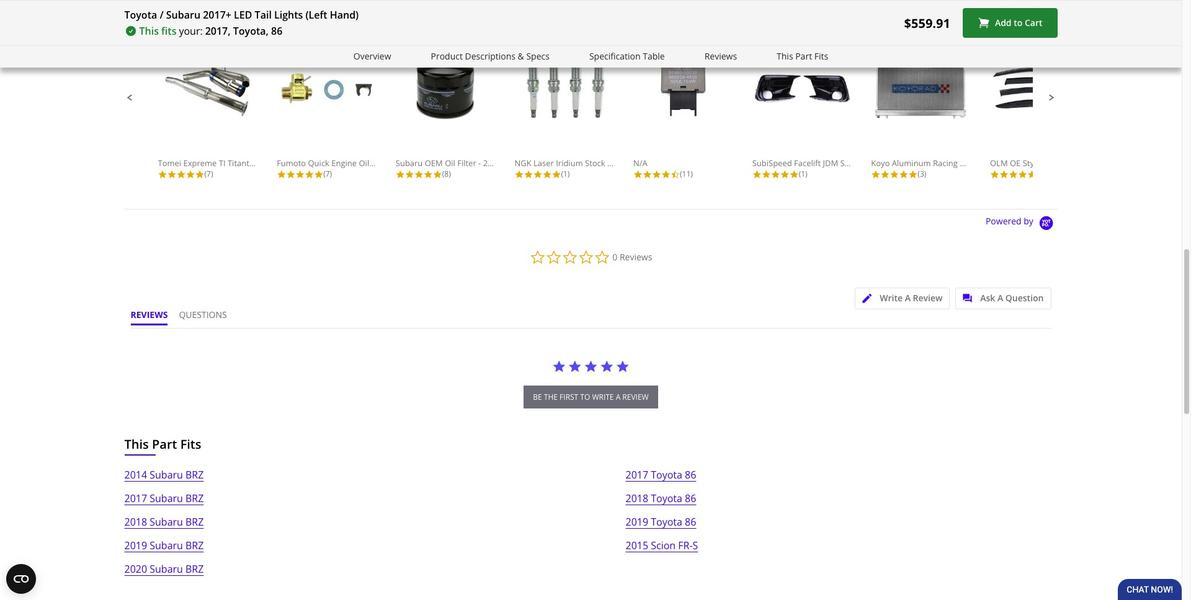 Task type: describe. For each thing, give the bounding box(es) containing it.
fits
[[161, 24, 177, 38]]

fumoto
[[277, 158, 306, 169]]

a for ask
[[998, 293, 1004, 304]]

stock
[[585, 158, 606, 169]]

2015 scion fr-s
[[626, 540, 699, 553]]

by
[[1025, 216, 1034, 228]]

1 total reviews element for laser
[[515, 169, 614, 180]]

be the first to write a review button
[[524, 386, 659, 409]]

tomei expreme ti titantium cat-back... link
[[158, 55, 305, 169]]

2015 scion fr-s link
[[626, 538, 699, 562]]

(11)
[[680, 169, 693, 180]]

/
[[160, 8, 164, 22]]

reviews
[[131, 309, 168, 321]]

titantium
[[228, 158, 264, 169]]

2020 subaru brz
[[124, 563, 204, 577]]

(7) for expreme
[[205, 169, 213, 180]]

question
[[1006, 293, 1045, 304]]

tab list containing reviews
[[131, 309, 238, 329]]

this fits your: 2017, toyota, 86
[[139, 24, 283, 38]]

add
[[996, 17, 1012, 29]]

write
[[593, 393, 614, 403]]

... inside 'link'
[[1094, 158, 1101, 169]]

expreme
[[183, 158, 217, 169]]

specification table link
[[590, 50, 665, 64]]

ngk
[[515, 158, 532, 169]]

aluminum
[[893, 158, 932, 169]]

review
[[623, 393, 649, 403]]

(2)
[[1037, 169, 1046, 180]]

hand)
[[330, 8, 359, 22]]

2019 subaru brz link
[[124, 538, 204, 562]]

subaru oem oil filter - 2015+ wrx link
[[396, 55, 526, 169]]

powered by link
[[986, 216, 1058, 232]]

7 total reviews element for expreme
[[158, 169, 257, 180]]

2017 subaru brz
[[124, 493, 204, 506]]

1 horizontal spatial fits
[[815, 50, 829, 62]]

engine
[[332, 158, 357, 169]]

the
[[544, 393, 558, 403]]

product descriptions & specs link
[[431, 50, 550, 64]]

quick
[[308, 158, 330, 169]]

questions
[[179, 309, 227, 321]]

subispeed
[[753, 158, 793, 169]]

(1) for facelift
[[799, 169, 808, 180]]

86 for 2019 toyota 86
[[685, 516, 697, 530]]

ask a question
[[981, 293, 1045, 304]]

descriptions
[[465, 50, 516, 62]]

olm oe style rain guards -...
[[991, 158, 1101, 169]]

2019 toyota 86
[[626, 516, 697, 530]]

- for ...
[[995, 158, 997, 169]]

2019 for 2019 subaru brz
[[124, 540, 147, 553]]

2017,
[[205, 24, 231, 38]]

lights
[[274, 8, 303, 22]]

0 horizontal spatial reviews
[[620, 252, 653, 263]]

toyota,
[[233, 24, 269, 38]]

n/a
[[634, 158, 648, 169]]

cart
[[1026, 17, 1043, 29]]

86 for 2017 toyota 86
[[685, 469, 697, 483]]

overview
[[354, 50, 391, 62]]

2018 subaru brz link
[[124, 515, 204, 538]]

subaru up your: on the left of the page
[[166, 8, 201, 22]]

2020 subaru brz link
[[124, 562, 204, 586]]

2019 subaru brz
[[124, 540, 204, 553]]

2017+
[[203, 8, 232, 22]]

write no frame image
[[863, 295, 879, 304]]

2014 subaru brz link
[[124, 468, 204, 491]]

brz for 2017 subaru brz
[[186, 493, 204, 506]]

(8)
[[443, 169, 451, 180]]

1 horizontal spatial part
[[796, 50, 813, 62]]

toyota left /
[[124, 8, 157, 22]]

oe
[[1011, 158, 1021, 169]]

back...
[[281, 158, 305, 169]]

ngk laser iridium stock heat range...
[[515, 158, 657, 169]]

range...
[[628, 158, 657, 169]]

11 total reviews element
[[634, 169, 733, 180]]

(left
[[306, 8, 328, 22]]

koyo aluminum racing radiator -...
[[872, 158, 1004, 169]]

dialog image
[[964, 295, 979, 304]]

this part fits link
[[777, 50, 829, 64]]

open widget image
[[6, 565, 36, 595]]

3 total reviews element
[[872, 169, 971, 180]]

7 total reviews element for quick
[[277, 169, 376, 180]]

drain
[[372, 158, 392, 169]]

1 vertical spatial this part fits
[[124, 437, 201, 453]]

brz for 2018 subaru brz
[[186, 516, 204, 530]]

subaru oem oil filter - 2015+ wrx
[[396, 158, 526, 169]]

0 horizontal spatial part
[[152, 437, 177, 453]]

0 vertical spatial this
[[139, 24, 159, 38]]

2017 for 2017 toyota 86
[[626, 469, 649, 483]]

review
[[914, 293, 943, 304]]

2018 toyota 86 link
[[626, 491, 697, 515]]

(7) for quick
[[324, 169, 332, 180]]

subaru for 2018 subaru brz
[[150, 516, 183, 530]]

heat
[[608, 158, 626, 169]]

toyota for 2018
[[651, 493, 683, 506]]

half star image
[[671, 170, 680, 180]]

overview link
[[354, 50, 391, 64]]

ask a question button
[[956, 288, 1052, 310]]

brz for 2019 subaru brz
[[186, 540, 204, 553]]

toyota for 2017
[[651, 469, 683, 483]]

facelift
[[795, 158, 821, 169]]



Task type: locate. For each thing, give the bounding box(es) containing it.
table
[[643, 50, 665, 62]]

1 horizontal spatial (7)
[[324, 169, 332, 180]]

fits
[[815, 50, 829, 62], [180, 437, 201, 453]]

tab list
[[131, 309, 238, 329]]

0
[[613, 252, 618, 263]]

1 vertical spatial fits
[[180, 437, 201, 453]]

star image
[[167, 170, 177, 180], [177, 170, 186, 180], [186, 170, 195, 180], [195, 170, 205, 180], [277, 170, 286, 180], [296, 170, 305, 180], [415, 170, 424, 180], [515, 170, 524, 180], [543, 170, 552, 180], [552, 170, 561, 180], [643, 170, 653, 180], [653, 170, 662, 180], [662, 170, 671, 180], [772, 170, 781, 180], [781, 170, 790, 180], [790, 170, 799, 180], [881, 170, 890, 180], [900, 170, 909, 180], [991, 170, 1000, 180], [1000, 170, 1009, 180], [569, 360, 582, 374], [600, 360, 614, 374]]

brz up 2017 subaru brz
[[186, 469, 204, 483]]

subaru down 2018 subaru brz link
[[150, 540, 183, 553]]

2019 inside 2019 subaru brz link
[[124, 540, 147, 553]]

a right "ask"
[[998, 293, 1004, 304]]

reviews
[[705, 50, 738, 62], [620, 252, 653, 263]]

to
[[1015, 17, 1023, 29], [581, 393, 591, 403]]

olm oe style rain guards -... link
[[991, 55, 1101, 169]]

1 vertical spatial 2019
[[124, 540, 147, 553]]

valve...
[[394, 158, 421, 169]]

1 vertical spatial to
[[581, 393, 591, 403]]

2 total reviews element
[[991, 169, 1090, 180]]

0 vertical spatial 2017
[[626, 469, 649, 483]]

oil left drain
[[359, 158, 369, 169]]

1 1 total reviews element from the left
[[515, 169, 614, 180]]

this
[[139, 24, 159, 38], [777, 50, 794, 62], [124, 437, 149, 453]]

- inside olm oe style rain guards -... 'link'
[[1092, 158, 1094, 169]]

n/a link
[[634, 55, 733, 169]]

86 up s
[[685, 516, 697, 530]]

brz inside 2014 subaru brz link
[[186, 469, 204, 483]]

2017 for 2017 subaru brz
[[124, 493, 147, 506]]

brz inside 2017 subaru brz link
[[186, 493, 204, 506]]

subaru down 2014 subaru brz link on the left bottom
[[150, 493, 183, 506]]

1 a from the left
[[906, 293, 911, 304]]

0 vertical spatial part
[[796, 50, 813, 62]]

0 horizontal spatial (7)
[[205, 169, 213, 180]]

iridium
[[556, 158, 583, 169]]

1 horizontal spatial 2018
[[626, 493, 649, 506]]

specs
[[527, 50, 550, 62]]

0 vertical spatial 2019
[[626, 516, 649, 530]]

(1) for laser
[[561, 169, 570, 180]]

1 horizontal spatial 7 total reviews element
[[277, 169, 376, 180]]

powered
[[986, 216, 1022, 228]]

0 horizontal spatial 1 total reviews element
[[515, 169, 614, 180]]

...
[[997, 158, 1004, 169], [1094, 158, 1101, 169]]

a for write
[[906, 293, 911, 304]]

2018 subaru brz
[[124, 516, 204, 530]]

style...
[[841, 158, 865, 169]]

8 total reviews element
[[396, 169, 495, 180]]

2018 down the 2017 toyota 86 link
[[626, 493, 649, 506]]

2018 down 2017 subaru brz link on the bottom left
[[124, 516, 147, 530]]

0 horizontal spatial 2018
[[124, 516, 147, 530]]

1 oil from the left
[[359, 158, 369, 169]]

tomei
[[158, 158, 181, 169]]

brz down 2018 subaru brz link
[[186, 540, 204, 553]]

1 horizontal spatial 2017
[[626, 469, 649, 483]]

add to cart button
[[963, 8, 1058, 38]]

filter
[[458, 158, 477, 169]]

brz inside 2019 subaru brz link
[[186, 540, 204, 553]]

7 total reviews element
[[158, 169, 257, 180], [277, 169, 376, 180]]

0 horizontal spatial ...
[[997, 158, 1004, 169]]

0 horizontal spatial -
[[479, 158, 481, 169]]

2019 toyota 86 link
[[626, 515, 697, 538]]

1 horizontal spatial ...
[[1094, 158, 1101, 169]]

ask
[[981, 293, 996, 304]]

star image
[[158, 170, 167, 180], [286, 170, 296, 180], [305, 170, 314, 180], [314, 170, 324, 180], [396, 170, 405, 180], [405, 170, 415, 180], [424, 170, 433, 180], [433, 170, 443, 180], [524, 170, 534, 180], [534, 170, 543, 180], [634, 170, 643, 180], [753, 170, 762, 180], [762, 170, 772, 180], [872, 170, 881, 180], [890, 170, 900, 180], [909, 170, 918, 180], [1009, 170, 1019, 180], [1019, 170, 1028, 180], [1028, 170, 1037, 180], [553, 360, 566, 374], [585, 360, 598, 374], [616, 360, 630, 374]]

(3)
[[918, 169, 927, 180]]

laser
[[534, 158, 554, 169]]

2017 up 2018 toyota 86
[[626, 469, 649, 483]]

$559.91
[[905, 15, 951, 31]]

1 ... from the left
[[997, 158, 1004, 169]]

to right first
[[581, 393, 591, 403]]

fumoto quick engine oil drain valve...
[[277, 158, 421, 169]]

2017 toyota 86
[[626, 469, 697, 483]]

2 1 total reviews element from the left
[[753, 169, 852, 180]]

- inside koyo aluminum racing radiator -... link
[[995, 158, 997, 169]]

3 - from the left
[[1092, 158, 1094, 169]]

brz down 2017 subaru brz link on the bottom left
[[186, 516, 204, 530]]

toyota for 2019
[[651, 516, 683, 530]]

0 reviews
[[613, 252, 653, 263]]

product descriptions & specs
[[431, 50, 550, 62]]

- right the filter
[[479, 158, 481, 169]]

subaru up 2017 subaru brz
[[150, 469, 183, 483]]

0 vertical spatial fits
[[815, 50, 829, 62]]

0 horizontal spatial a
[[906, 293, 911, 304]]

2 horizontal spatial -
[[1092, 158, 1094, 169]]

s
[[693, 540, 699, 553]]

cat-
[[266, 158, 281, 169]]

- for 2015+
[[479, 158, 481, 169]]

2017 down the 2014
[[124, 493, 147, 506]]

brz for 2020 subaru brz
[[186, 563, 204, 577]]

brz down 2014 subaru brz link on the left bottom
[[186, 493, 204, 506]]

(7) left ti
[[205, 169, 213, 180]]

0 horizontal spatial oil
[[359, 158, 369, 169]]

1 vertical spatial 2018
[[124, 516, 147, 530]]

toyota
[[124, 8, 157, 22], [651, 469, 683, 483], [651, 493, 683, 506], [651, 516, 683, 530]]

be the first to write a review
[[533, 393, 649, 403]]

- right radiator
[[995, 158, 997, 169]]

be
[[533, 393, 542, 403]]

- inside subaru oem oil filter - 2015+ wrx link
[[479, 158, 481, 169]]

reviews link
[[705, 50, 738, 64]]

write a review button
[[856, 288, 951, 310]]

... right guards
[[1094, 158, 1101, 169]]

0 vertical spatial reviews
[[705, 50, 738, 62]]

2 ... from the left
[[1094, 158, 1101, 169]]

powered by
[[986, 216, 1036, 228]]

1 vertical spatial this
[[777, 50, 794, 62]]

subaru for 2020 subaru brz
[[150, 563, 183, 577]]

0 vertical spatial this part fits
[[777, 50, 829, 62]]

0 horizontal spatial this part fits
[[124, 437, 201, 453]]

2019 for 2019 toyota 86
[[626, 516, 649, 530]]

1 (1) from the left
[[561, 169, 570, 180]]

(1) left jdm
[[799, 169, 808, 180]]

1 total reviews element
[[515, 169, 614, 180], [753, 169, 852, 180]]

tomei expreme ti titantium cat-back...
[[158, 158, 305, 169]]

1 total reviews element for facelift
[[753, 169, 852, 180]]

add to cart
[[996, 17, 1043, 29]]

fr-
[[679, 540, 693, 553]]

2018 toyota 86
[[626, 493, 697, 506]]

2018 for 2018 subaru brz
[[124, 516, 147, 530]]

ti
[[219, 158, 226, 169]]

86 up 2018 toyota 86
[[685, 469, 697, 483]]

radiator
[[961, 158, 992, 169]]

0 horizontal spatial 7 total reviews element
[[158, 169, 257, 180]]

subaru down 2019 subaru brz link
[[150, 563, 183, 577]]

1 horizontal spatial a
[[998, 293, 1004, 304]]

2 oil from the left
[[445, 158, 456, 169]]

oil right oem
[[445, 158, 456, 169]]

product
[[431, 50, 463, 62]]

subispeed facelift jdm style... link
[[753, 55, 865, 169]]

1 vertical spatial 2017
[[124, 493, 147, 506]]

1 7 total reviews element from the left
[[158, 169, 257, 180]]

2019 up 2015
[[626, 516, 649, 530]]

toyota / subaru 2017+ led tail lights (left hand)
[[124, 8, 359, 22]]

koyo aluminum racing radiator -... link
[[872, 55, 1004, 169]]

0 horizontal spatial to
[[581, 393, 591, 403]]

brz
[[186, 469, 204, 483], [186, 493, 204, 506], [186, 516, 204, 530], [186, 540, 204, 553], [186, 563, 204, 577]]

0 vertical spatial 2018
[[626, 493, 649, 506]]

brz inside 2018 subaru brz link
[[186, 516, 204, 530]]

2 - from the left
[[995, 158, 997, 169]]

1 brz from the top
[[186, 469, 204, 483]]

86 down lights
[[271, 24, 283, 38]]

your:
[[179, 24, 203, 38]]

racing
[[934, 158, 958, 169]]

brz inside 2020 subaru brz link
[[186, 563, 204, 577]]

1 horizontal spatial -
[[995, 158, 997, 169]]

(7) right back...
[[324, 169, 332, 180]]

olm
[[991, 158, 1009, 169]]

specification
[[590, 50, 641, 62]]

2017 toyota 86 link
[[626, 468, 697, 491]]

specification table
[[590, 50, 665, 62]]

86 for 2018 toyota 86
[[685, 493, 697, 506]]

1 (7) from the left
[[205, 169, 213, 180]]

0 horizontal spatial (1)
[[561, 169, 570, 180]]

subispeed facelift jdm style...
[[753, 158, 865, 169]]

(1)
[[561, 169, 570, 180], [799, 169, 808, 180]]

ngk laser iridium stock heat range... link
[[515, 55, 657, 169]]

1 horizontal spatial (1)
[[799, 169, 808, 180]]

1 horizontal spatial to
[[1015, 17, 1023, 29]]

0 horizontal spatial 2017
[[124, 493, 147, 506]]

- right guards
[[1092, 158, 1094, 169]]

subaru for 2017 subaru brz
[[150, 493, 183, 506]]

1 horizontal spatial 1 total reviews element
[[753, 169, 852, 180]]

1 vertical spatial part
[[152, 437, 177, 453]]

... left oe
[[997, 158, 1004, 169]]

3 brz from the top
[[186, 516, 204, 530]]

2015
[[626, 540, 649, 553]]

2 vertical spatial this
[[124, 437, 149, 453]]

1 - from the left
[[479, 158, 481, 169]]

5 brz from the top
[[186, 563, 204, 577]]

subaru left oem
[[396, 158, 423, 169]]

to right 'add' at the right top of the page
[[1015, 17, 1023, 29]]

a
[[906, 293, 911, 304], [998, 293, 1004, 304]]

first
[[560, 393, 579, 403]]

0 vertical spatial to
[[1015, 17, 1023, 29]]

2 7 total reviews element from the left
[[277, 169, 376, 180]]

1 vertical spatial reviews
[[620, 252, 653, 263]]

toyota down the 2017 toyota 86 link
[[651, 493, 683, 506]]

a right write
[[906, 293, 911, 304]]

subaru for 2019 subaru brz
[[150, 540, 183, 553]]

a inside dropdown button
[[998, 293, 1004, 304]]

2 brz from the top
[[186, 493, 204, 506]]

brz for 2014 subaru brz
[[186, 469, 204, 483]]

1 horizontal spatial reviews
[[705, 50, 738, 62]]

style
[[1024, 158, 1041, 169]]

toyota down the 2018 toyota 86 link
[[651, 516, 683, 530]]

scion
[[651, 540, 676, 553]]

write a review
[[880, 293, 943, 304]]

2 (1) from the left
[[799, 169, 808, 180]]

a inside dropdown button
[[906, 293, 911, 304]]

1 horizontal spatial oil
[[445, 158, 456, 169]]

0 horizontal spatial fits
[[180, 437, 201, 453]]

2014
[[124, 469, 147, 483]]

&
[[518, 50, 524, 62]]

write
[[880, 293, 903, 304]]

0 horizontal spatial 2019
[[124, 540, 147, 553]]

fumoto quick engine oil drain valve... link
[[277, 55, 421, 169]]

2018 for 2018 toyota 86
[[626, 493, 649, 506]]

toyota up 2018 toyota 86
[[651, 469, 683, 483]]

86 down the 2017 toyota 86 link
[[685, 493, 697, 506]]

oem
[[425, 158, 443, 169]]

subaru down 2017 subaru brz link on the bottom left
[[150, 516, 183, 530]]

2020
[[124, 563, 147, 577]]

1 horizontal spatial this part fits
[[777, 50, 829, 62]]

1 horizontal spatial 2019
[[626, 516, 649, 530]]

2017 subaru brz link
[[124, 491, 204, 515]]

2 (7) from the left
[[324, 169, 332, 180]]

subaru for 2014 subaru brz
[[150, 469, 183, 483]]

a
[[616, 393, 621, 403]]

2017
[[626, 469, 649, 483], [124, 493, 147, 506]]

2019 up 2020
[[124, 540, 147, 553]]

brz down 2019 subaru brz link
[[186, 563, 204, 577]]

wrx
[[509, 158, 526, 169]]

2 a from the left
[[998, 293, 1004, 304]]

2019 inside "2019 toyota 86" link
[[626, 516, 649, 530]]

2019
[[626, 516, 649, 530], [124, 540, 147, 553]]

4 brz from the top
[[186, 540, 204, 553]]

(1) right laser on the left top
[[561, 169, 570, 180]]



Task type: vqa. For each thing, say whether or not it's contained in the screenshot.
'Search' button
no



